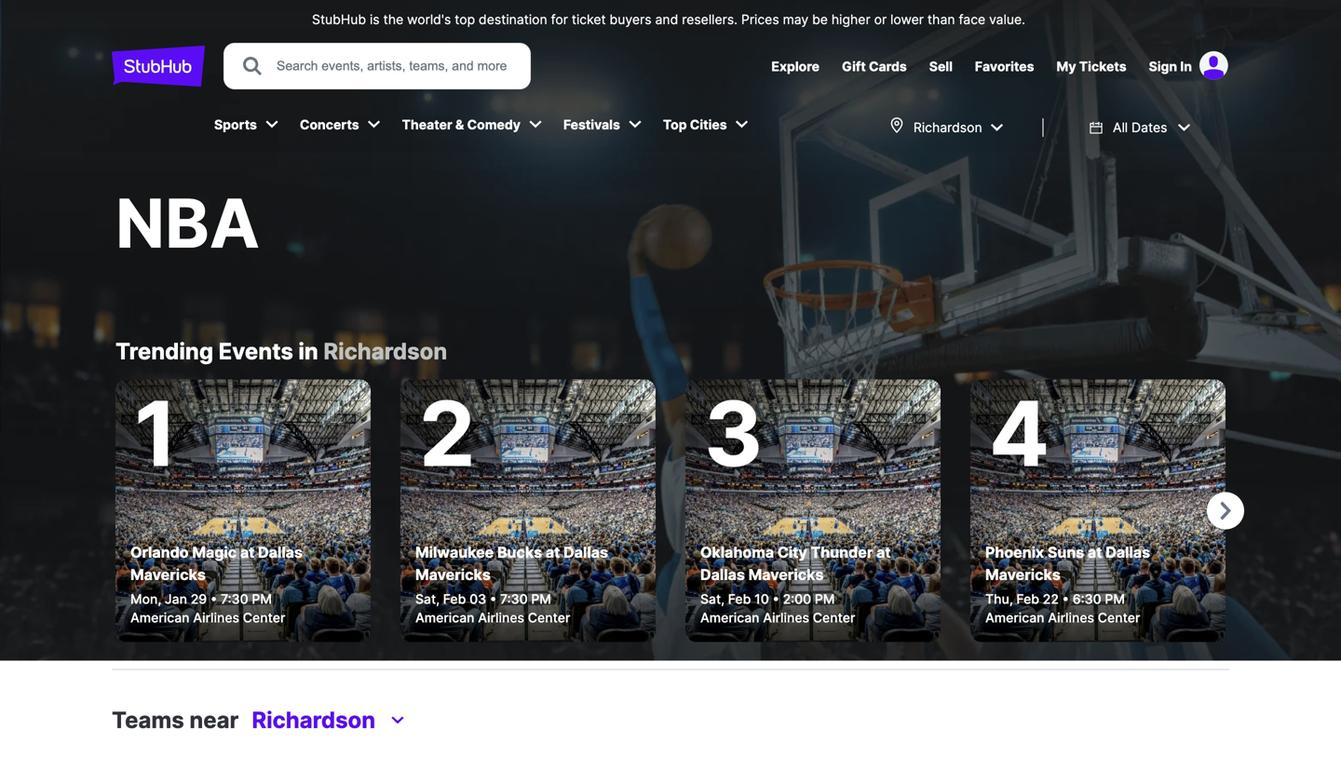 Task type: vqa. For each thing, say whether or not it's contained in the screenshot.


Task type: describe. For each thing, give the bounding box(es) containing it.
&
[[455, 117, 464, 133]]

22
[[1043, 592, 1059, 607]]

be
[[812, 12, 828, 27]]

at for 1
[[240, 544, 255, 562]]

the
[[383, 12, 404, 27]]

dallas for 4
[[1106, 544, 1151, 562]]

mon,
[[130, 592, 161, 607]]

orlando magic at dallas mavericks mon, jan 29 • 7:30 pm american airlines center
[[130, 544, 303, 626]]

gift cards link
[[842, 59, 907, 75]]

• inside oklahoma city thunder at dallas mavericks sat, feb 10 • 2:00 pm american airlines center
[[773, 592, 780, 607]]

• for 2
[[490, 592, 497, 607]]

airlines for 4
[[1048, 610, 1095, 626]]

milwaukee
[[415, 544, 494, 562]]

sports link
[[205, 104, 264, 145]]

favorites
[[975, 59, 1034, 75]]

may
[[783, 12, 809, 27]]

center for 1
[[243, 610, 285, 626]]

phoenix
[[986, 544, 1044, 562]]

value.
[[989, 12, 1026, 27]]

dallas inside oklahoma city thunder at dallas mavericks sat, feb 10 • 2:00 pm american airlines center
[[700, 566, 745, 584]]

feb for 4
[[1017, 592, 1040, 607]]

in
[[1181, 59, 1192, 75]]

favorites link
[[975, 59, 1034, 75]]

in
[[298, 338, 318, 365]]

teams
[[112, 707, 184, 734]]

mavericks for 2
[[415, 566, 491, 584]]

center for 2
[[528, 610, 570, 626]]

mavericks for 1
[[130, 566, 206, 584]]

trending events in
[[116, 338, 318, 365]]

pm for 1
[[252, 592, 272, 607]]

milwaukee bucks at dallas mavericks sat, feb 03 • 7:30 pm american airlines center
[[415, 544, 608, 626]]

airlines for 2
[[478, 610, 524, 626]]

phoenix suns at dallas mavericks thu, feb 22 • 6:30 pm american airlines center
[[986, 544, 1151, 626]]

oklahoma
[[700, 544, 774, 562]]

• for 4
[[1063, 592, 1069, 607]]

explore
[[772, 59, 820, 75]]

theater
[[402, 117, 452, 133]]

buyers
[[610, 12, 652, 27]]

than
[[928, 12, 955, 27]]

face
[[959, 12, 986, 27]]

destination
[[479, 12, 547, 27]]

higher
[[832, 12, 871, 27]]

7:30 for 1
[[221, 592, 248, 607]]

jan
[[165, 592, 187, 607]]

ticket
[[572, 12, 606, 27]]

sign
[[1149, 59, 1178, 75]]

suns
[[1048, 544, 1085, 562]]

my tickets link
[[1057, 59, 1127, 75]]

events
[[219, 338, 293, 365]]

top
[[663, 117, 687, 133]]

3
[[704, 380, 763, 488]]

teams near
[[112, 707, 239, 734]]

29
[[191, 592, 207, 607]]

festivals link
[[554, 104, 628, 145]]

or
[[874, 12, 887, 27]]



Task type: locate. For each thing, give the bounding box(es) containing it.
mavericks inside milwaukee bucks at dallas mavericks sat, feb 03 • 7:30 pm american airlines center
[[415, 566, 491, 584]]

3 american from the left
[[700, 610, 760, 626]]

• inside milwaukee bucks at dallas mavericks sat, feb 03 • 7:30 pm american airlines center
[[490, 592, 497, 607]]

airlines down '2:00'
[[763, 610, 810, 626]]

feb left 03
[[443, 592, 466, 607]]

3 pm from the left
[[815, 592, 835, 607]]

7:30
[[221, 592, 248, 607], [500, 592, 528, 607]]

american inside the phoenix suns at dallas mavericks thu, feb 22 • 6:30 pm american airlines center
[[986, 610, 1045, 626]]

theater & comedy
[[402, 117, 521, 133]]

2 horizontal spatial feb
[[1017, 592, 1040, 607]]

7:30 inside orlando magic at dallas mavericks mon, jan 29 • 7:30 pm american airlines center
[[221, 592, 248, 607]]

at right suns
[[1088, 544, 1102, 562]]

1 horizontal spatial sat,
[[700, 592, 725, 607]]

thu,
[[986, 592, 1013, 607]]

dallas right suns
[[1106, 544, 1151, 562]]

sell link
[[929, 59, 953, 75]]

sat, left 10
[[700, 592, 725, 607]]

1 horizontal spatial richardson button
[[857, 104, 1035, 151]]

2 center from the left
[[528, 610, 570, 626]]

pm inside the phoenix suns at dallas mavericks thu, feb 22 • 6:30 pm american airlines center
[[1105, 592, 1125, 607]]

0 vertical spatial richardson
[[914, 120, 982, 136]]

dates
[[1132, 120, 1168, 136]]

1 vertical spatial richardson
[[252, 707, 376, 734]]

mavericks for 4
[[986, 566, 1061, 584]]

at for 2
[[546, 544, 560, 562]]

gift
[[842, 59, 866, 75]]

dallas inside milwaukee bucks at dallas mavericks sat, feb 03 • 7:30 pm american airlines center
[[564, 544, 608, 562]]

3 airlines from the left
[[763, 610, 810, 626]]

top
[[455, 12, 475, 27]]

cards
[[869, 59, 907, 75]]

7:30 right 03
[[500, 592, 528, 607]]

american for 4
[[986, 610, 1045, 626]]

resellers.
[[682, 12, 738, 27]]

american for 1
[[130, 610, 190, 626]]

sign in
[[1149, 59, 1192, 75]]

1 sat, from the left
[[415, 592, 440, 607]]

center inside orlando magic at dallas mavericks mon, jan 29 • 7:30 pm american airlines center
[[243, 610, 285, 626]]

• inside the phoenix suns at dallas mavericks thu, feb 22 • 6:30 pm american airlines center
[[1063, 592, 1069, 607]]

mavericks
[[130, 566, 206, 584], [415, 566, 491, 584], [749, 566, 824, 584], [986, 566, 1061, 584]]

1 horizontal spatial feb
[[728, 592, 751, 607]]

•
[[210, 592, 217, 607], [490, 592, 497, 607], [773, 592, 780, 607], [1063, 592, 1069, 607]]

feb
[[443, 592, 466, 607], [728, 592, 751, 607], [1017, 592, 1040, 607]]

pm right '2:00'
[[815, 592, 835, 607]]

1 horizontal spatial 7:30
[[500, 592, 528, 607]]

7:30 for 2
[[500, 592, 528, 607]]

airlines inside milwaukee bucks at dallas mavericks sat, feb 03 • 7:30 pm american airlines center
[[478, 610, 524, 626]]

pm for 4
[[1105, 592, 1125, 607]]

at inside orlando magic at dallas mavericks mon, jan 29 • 7:30 pm american airlines center
[[240, 544, 255, 562]]

feb left 22 at the bottom
[[1017, 592, 1040, 607]]

1 pm from the left
[[252, 592, 272, 607]]

pm for 2
[[531, 592, 551, 607]]

feb left 10
[[728, 592, 751, 607]]

american inside oklahoma city thunder at dallas mavericks sat, feb 10 • 2:00 pm american airlines center
[[700, 610, 760, 626]]

2 7:30 from the left
[[500, 592, 528, 607]]

2:00
[[783, 592, 812, 607]]

sat, inside oklahoma city thunder at dallas mavericks sat, feb 10 • 2:00 pm american airlines center
[[700, 592, 725, 607]]

3 feb from the left
[[1017, 592, 1040, 607]]

pm inside oklahoma city thunder at dallas mavericks sat, feb 10 • 2:00 pm american airlines center
[[815, 592, 835, 607]]

magic
[[192, 544, 237, 562]]

mavericks inside the phoenix suns at dallas mavericks thu, feb 22 • 6:30 pm american airlines center
[[986, 566, 1061, 584]]

2
[[419, 380, 476, 488]]

at right "thunder"
[[877, 544, 891, 562]]

mavericks inside oklahoma city thunder at dallas mavericks sat, feb 10 • 2:00 pm american airlines center
[[749, 566, 824, 584]]

world's
[[407, 12, 451, 27]]

center inside oklahoma city thunder at dallas mavericks sat, feb 10 • 2:00 pm american airlines center
[[813, 610, 855, 626]]

stubhub image
[[112, 43, 205, 89]]

• inside orlando magic at dallas mavericks mon, jan 29 • 7:30 pm american airlines center
[[210, 592, 217, 607]]

airlines inside orlando magic at dallas mavericks mon, jan 29 • 7:30 pm american airlines center
[[193, 610, 239, 626]]

• for 1
[[210, 592, 217, 607]]

2 feb from the left
[[728, 592, 751, 607]]

for
[[551, 12, 568, 27]]

city
[[778, 544, 807, 562]]

prices
[[741, 12, 779, 27]]

american for 2
[[415, 610, 475, 626]]

4
[[989, 380, 1050, 488]]

sat, inside milwaukee bucks at dallas mavericks sat, feb 03 • 7:30 pm american airlines center
[[415, 592, 440, 607]]

all
[[1113, 120, 1128, 136]]

american inside orlando magic at dallas mavericks mon, jan 29 • 7:30 pm american airlines center
[[130, 610, 190, 626]]

pm inside orlando magic at dallas mavericks mon, jan 29 • 7:30 pm american airlines center
[[252, 592, 272, 607]]

1 at from the left
[[240, 544, 255, 562]]

2 american from the left
[[415, 610, 475, 626]]

0 vertical spatial richardson button
[[857, 104, 1035, 151]]

2 pm from the left
[[531, 592, 551, 607]]

airlines down 29
[[193, 610, 239, 626]]

dallas right magic
[[258, 544, 303, 562]]

dallas
[[258, 544, 303, 562], [564, 544, 608, 562], [1106, 544, 1151, 562], [700, 566, 745, 584]]

1 vertical spatial richardson button
[[244, 707, 405, 734]]

1 mavericks from the left
[[130, 566, 206, 584]]

trending
[[116, 338, 213, 365]]

7:30 inside milwaukee bucks at dallas mavericks sat, feb 03 • 7:30 pm american airlines center
[[500, 592, 528, 607]]

airlines for 1
[[193, 610, 239, 626]]

sports
[[214, 117, 257, 133]]

tickets
[[1079, 59, 1127, 75]]

near
[[189, 707, 239, 734]]

mavericks inside orlando magic at dallas mavericks mon, jan 29 • 7:30 pm american airlines center
[[130, 566, 206, 584]]

center inside the phoenix suns at dallas mavericks thu, feb 22 • 6:30 pm american airlines center
[[1098, 610, 1141, 626]]

at right bucks at left bottom
[[546, 544, 560, 562]]

festivals
[[564, 117, 620, 133]]

4 mavericks from the left
[[986, 566, 1061, 584]]

Search events, artists, teams, and more field
[[275, 56, 513, 76]]

airlines down 03
[[478, 610, 524, 626]]

american down thu,
[[986, 610, 1045, 626]]

0 horizontal spatial 7:30
[[221, 592, 248, 607]]

• right 03
[[490, 592, 497, 607]]

4 center from the left
[[1098, 610, 1141, 626]]

american down 03
[[415, 610, 475, 626]]

feb inside milwaukee bucks at dallas mavericks sat, feb 03 • 7:30 pm american airlines center
[[443, 592, 466, 607]]

orlando
[[130, 544, 189, 562]]

• right 10
[[773, 592, 780, 607]]

2 • from the left
[[490, 592, 497, 607]]

center inside milwaukee bucks at dallas mavericks sat, feb 03 • 7:30 pm american airlines center
[[528, 610, 570, 626]]

2 at from the left
[[546, 544, 560, 562]]

top cities link
[[654, 104, 735, 145]]

american inside milwaukee bucks at dallas mavericks sat, feb 03 • 7:30 pm american airlines center
[[415, 610, 475, 626]]

sign in link
[[1149, 59, 1192, 75]]

at for 4
[[1088, 544, 1102, 562]]

3 center from the left
[[813, 610, 855, 626]]

concerts link
[[291, 104, 367, 145]]

• right 22 at the bottom
[[1063, 592, 1069, 607]]

pm right 29
[[252, 592, 272, 607]]

2 sat, from the left
[[700, 592, 725, 607]]

at right magic
[[240, 544, 255, 562]]

3 • from the left
[[773, 592, 780, 607]]

2 airlines from the left
[[478, 610, 524, 626]]

american down mon,
[[130, 610, 190, 626]]

thunder
[[811, 544, 873, 562]]

mavericks down orlando
[[130, 566, 206, 584]]

nba
[[116, 183, 260, 264]]

airlines inside the phoenix suns at dallas mavericks thu, feb 22 • 6:30 pm american airlines center
[[1048, 610, 1095, 626]]

top cities
[[663, 117, 727, 133]]

0 horizontal spatial richardson button
[[244, 707, 405, 734]]

1 center from the left
[[243, 610, 285, 626]]

all dates
[[1113, 120, 1168, 136]]

1 airlines from the left
[[193, 610, 239, 626]]

at inside oklahoma city thunder at dallas mavericks sat, feb 10 • 2:00 pm american airlines center
[[877, 544, 891, 562]]

dallas for 1
[[258, 544, 303, 562]]

mavericks down city
[[749, 566, 824, 584]]

lower
[[891, 12, 924, 27]]

0 horizontal spatial feb
[[443, 592, 466, 607]]

is
[[370, 12, 380, 27]]

pm inside milwaukee bucks at dallas mavericks sat, feb 03 • 7:30 pm american airlines center
[[531, 592, 551, 607]]

american
[[130, 610, 190, 626], [415, 610, 475, 626], [700, 610, 760, 626], [986, 610, 1045, 626]]

my tickets
[[1057, 59, 1127, 75]]

center
[[243, 610, 285, 626], [528, 610, 570, 626], [813, 610, 855, 626], [1098, 610, 1141, 626]]

at
[[240, 544, 255, 562], [546, 544, 560, 562], [877, 544, 891, 562], [1088, 544, 1102, 562]]

american down 10
[[700, 610, 760, 626]]

stubhub is the world's top destination for ticket buyers and resellers. prices may be higher or lower than face value.
[[312, 12, 1026, 27]]

1
[[134, 380, 178, 488]]

dallas inside the phoenix suns at dallas mavericks thu, feb 22 • 6:30 pm american airlines center
[[1106, 544, 1151, 562]]

pm right 6:30
[[1105, 592, 1125, 607]]

dallas right bucks at left bottom
[[564, 544, 608, 562]]

feb for 2
[[443, 592, 466, 607]]

03
[[470, 592, 486, 607]]

comedy
[[467, 117, 521, 133]]

bucks
[[497, 544, 542, 562]]

sat,
[[415, 592, 440, 607], [700, 592, 725, 607]]

airlines inside oklahoma city thunder at dallas mavericks sat, feb 10 • 2:00 pm american airlines center
[[763, 610, 810, 626]]

6:30
[[1073, 592, 1102, 607]]

1 feb from the left
[[443, 592, 466, 607]]

oklahoma city thunder at dallas mavericks sat, feb 10 • 2:00 pm american airlines center
[[700, 544, 891, 626]]

feb inside the phoenix suns at dallas mavericks thu, feb 22 • 6:30 pm american airlines center
[[1017, 592, 1040, 607]]

gift cards
[[842, 59, 907, 75]]

3 at from the left
[[877, 544, 891, 562]]

1 7:30 from the left
[[221, 592, 248, 607]]

airlines down 6:30
[[1048, 610, 1095, 626]]

pm down bucks at left bottom
[[531, 592, 551, 607]]

richardson
[[914, 120, 982, 136], [252, 707, 376, 734]]

sell
[[929, 59, 953, 75]]

at inside milwaukee bucks at dallas mavericks sat, feb 03 • 7:30 pm american airlines center
[[546, 544, 560, 562]]

sat, left 03
[[415, 592, 440, 607]]

explore link
[[772, 59, 820, 75]]

1 american from the left
[[130, 610, 190, 626]]

0 horizontal spatial richardson
[[252, 707, 376, 734]]

0 horizontal spatial sat,
[[415, 592, 440, 607]]

1 • from the left
[[210, 592, 217, 607]]

mavericks down the "phoenix"
[[986, 566, 1061, 584]]

pm
[[252, 592, 272, 607], [531, 592, 551, 607], [815, 592, 835, 607], [1105, 592, 1125, 607]]

3 mavericks from the left
[[749, 566, 824, 584]]

center for 4
[[1098, 610, 1141, 626]]

4 airlines from the left
[[1048, 610, 1095, 626]]

4 • from the left
[[1063, 592, 1069, 607]]

dallas down oklahoma
[[700, 566, 745, 584]]

stubhub
[[312, 12, 366, 27]]

and
[[655, 12, 678, 27]]

dallas inside orlando magic at dallas mavericks mon, jan 29 • 7:30 pm american airlines center
[[258, 544, 303, 562]]

dallas for 2
[[564, 544, 608, 562]]

4 at from the left
[[1088, 544, 1102, 562]]

richardson button
[[857, 104, 1035, 151], [244, 707, 405, 734]]

at inside the phoenix suns at dallas mavericks thu, feb 22 • 6:30 pm american airlines center
[[1088, 544, 1102, 562]]

feb inside oklahoma city thunder at dallas mavericks sat, feb 10 • 2:00 pm american airlines center
[[728, 592, 751, 607]]

1 horizontal spatial richardson
[[914, 120, 982, 136]]

my
[[1057, 59, 1076, 75]]

2 mavericks from the left
[[415, 566, 491, 584]]

theater & comedy link
[[393, 104, 528, 145]]

4 pm from the left
[[1105, 592, 1125, 607]]

7:30 right 29
[[221, 592, 248, 607]]

10
[[755, 592, 769, 607]]

• right 29
[[210, 592, 217, 607]]

mavericks down "milwaukee"
[[415, 566, 491, 584]]

cities
[[690, 117, 727, 133]]

concerts
[[300, 117, 359, 133]]

4 american from the left
[[986, 610, 1045, 626]]



